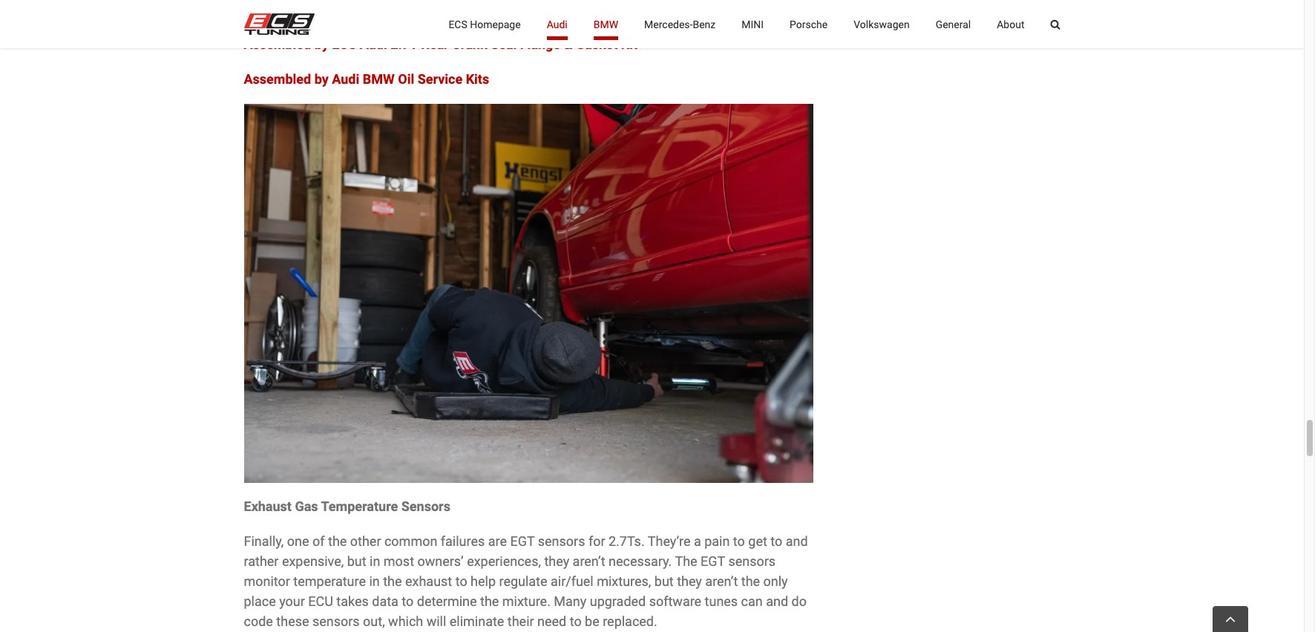 Task type: vqa. For each thing, say whether or not it's contained in the screenshot.
Numbers to the bottom
no



Task type: describe. For each thing, give the bounding box(es) containing it.
regulate
[[499, 574, 547, 589]]

benz
[[693, 18, 716, 30]]

by for 2.7t
[[314, 36, 329, 52]]

1 vertical spatial and
[[766, 594, 788, 609]]

volkswagen link
[[854, 0, 910, 48]]

tunes
[[705, 594, 738, 609]]

determine
[[417, 594, 477, 609]]

a
[[694, 534, 701, 549]]

their
[[508, 614, 534, 629]]

assembled by ecs audi valve cover gasket complete kit link
[[244, 1, 588, 17]]

1 horizontal spatial aren't
[[705, 574, 738, 589]]

porsche
[[790, 18, 828, 30]]

mixtures,
[[597, 574, 651, 589]]

will
[[427, 614, 446, 629]]

the
[[675, 554, 697, 569]]

0 horizontal spatial bmw
[[363, 71, 395, 87]]

failures
[[441, 534, 485, 549]]

ecs for valve
[[332, 1, 356, 17]]

to up which
[[402, 594, 414, 609]]

the down the most
[[383, 574, 402, 589]]

temperature
[[293, 574, 366, 589]]

homepage
[[470, 18, 521, 30]]

monitor
[[244, 574, 290, 589]]

ecs tuning logo image
[[244, 13, 314, 35]]

rear
[[421, 36, 449, 52]]

the down help at bottom left
[[480, 594, 499, 609]]

bmw link
[[594, 0, 618, 48]]

gas
[[295, 499, 318, 514]]

many
[[554, 594, 587, 609]]

exhaust
[[244, 499, 292, 514]]

exhaust gas temperature sensors
[[244, 499, 450, 514]]

about
[[997, 18, 1025, 30]]

owners'
[[417, 554, 464, 569]]

be
[[585, 614, 599, 629]]

1 horizontal spatial but
[[654, 574, 674, 589]]

audi up &
[[547, 18, 568, 30]]

1 horizontal spatial gasket
[[576, 36, 618, 52]]

seal
[[491, 36, 517, 52]]

about link
[[997, 0, 1025, 48]]

mini link
[[742, 0, 764, 48]]

assembled by ecs audi 2.7t rear crank seal flange & gasket kit
[[244, 36, 638, 52]]

place
[[244, 594, 276, 609]]

audi link
[[547, 0, 568, 48]]

0 vertical spatial in
[[370, 554, 380, 569]]

1 horizontal spatial sensors
[[538, 534, 585, 549]]

to left help at bottom left
[[455, 574, 467, 589]]

0 vertical spatial and
[[786, 534, 808, 549]]

0 horizontal spatial aren't
[[573, 554, 605, 569]]

0 vertical spatial kit
[[572, 1, 588, 17]]

they're
[[648, 534, 691, 549]]

general link
[[936, 0, 971, 48]]

mercedes-benz
[[644, 18, 716, 30]]

necessary.
[[609, 554, 672, 569]]

audi left valve
[[360, 1, 387, 17]]

crank
[[452, 36, 487, 52]]

0 horizontal spatial but
[[347, 554, 366, 569]]

of
[[312, 534, 325, 549]]

0 vertical spatial egt
[[510, 534, 535, 549]]

are
[[488, 534, 507, 549]]

your
[[279, 594, 305, 609]]

1 horizontal spatial they
[[677, 574, 702, 589]]

temperature
[[321, 499, 398, 514]]

porsche link
[[790, 0, 828, 48]]

by for valve
[[314, 1, 329, 17]]

air/fuel
[[551, 574, 594, 589]]

most
[[384, 554, 414, 569]]

ecs for 2.7t
[[332, 36, 356, 52]]



Task type: locate. For each thing, give the bounding box(es) containing it.
2.7ts.
[[609, 534, 645, 549]]

pain
[[704, 534, 730, 549]]

aren't
[[573, 554, 605, 569], [705, 574, 738, 589]]

audi left 'oil' at the left top
[[332, 71, 359, 87]]

bmw
[[594, 18, 618, 30], [363, 71, 395, 87]]

0 vertical spatial ecs
[[332, 1, 356, 17]]

for
[[588, 534, 605, 549]]

assembled for assembled by ecs audi valve cover gasket complete kit
[[244, 1, 311, 17]]

aren't up tunes
[[705, 574, 738, 589]]

but up software
[[654, 574, 674, 589]]

they down "the"
[[677, 574, 702, 589]]

gasket right &
[[576, 36, 618, 52]]

but down other
[[347, 554, 366, 569]]

assembled for assembled by ecs audi 2.7t rear crank seal flange & gasket kit
[[244, 36, 311, 52]]

0 horizontal spatial egt
[[510, 534, 535, 549]]

0 horizontal spatial they
[[544, 554, 569, 569]]

0 horizontal spatial kit
[[572, 1, 588, 17]]

in down other
[[370, 554, 380, 569]]

2.7t
[[391, 36, 418, 52]]

valve
[[391, 1, 424, 17]]

gasket up 'ecs homepage' at the left top
[[465, 1, 507, 17]]

complete
[[510, 1, 568, 17]]

0 vertical spatial they
[[544, 554, 569, 569]]

takes
[[336, 594, 369, 609]]

kit right the bmw "link"
[[621, 36, 638, 52]]

and right get
[[786, 534, 808, 549]]

1 vertical spatial kit
[[621, 36, 638, 52]]

one
[[287, 534, 309, 549]]

&
[[564, 36, 572, 52]]

2 vertical spatial assembled
[[244, 71, 311, 87]]

upgraded
[[590, 594, 646, 609]]

0 vertical spatial but
[[347, 554, 366, 569]]

replaced.
[[603, 614, 657, 629]]

1 by from the top
[[314, 1, 329, 17]]

finally, one of the other common failures are egt sensors for 2.7ts. they're a pain to get to and rather expensive, but in most owners' experiences, they aren't necessary. the egt sensors monitor temperature in the exhaust to help regulate air/fuel mixtures, but they aren't the only place your ecu takes data to determine the mixture. many upgraded software tunes can and do code these sensors out, which will eliminate their need to be replaced.
[[244, 534, 808, 629]]

0 horizontal spatial sensors
[[312, 614, 360, 629]]

1 vertical spatial sensors
[[728, 554, 776, 569]]

code
[[244, 614, 273, 629]]

need
[[537, 614, 566, 629]]

1 horizontal spatial egt
[[701, 554, 725, 569]]

ecs
[[332, 1, 356, 17], [449, 18, 467, 30], [332, 36, 356, 52]]

kits
[[466, 71, 489, 87]]

to right get
[[771, 534, 782, 549]]

ecs homepage link
[[449, 0, 521, 48]]

eliminate
[[450, 614, 504, 629]]

oil
[[398, 71, 414, 87]]

experiences,
[[467, 554, 541, 569]]

audi
[[360, 1, 387, 17], [547, 18, 568, 30], [360, 36, 387, 52], [332, 71, 359, 87]]

1 vertical spatial aren't
[[705, 574, 738, 589]]

data
[[372, 594, 398, 609]]

egt right are
[[510, 534, 535, 549]]

assembled
[[244, 1, 311, 17], [244, 36, 311, 52], [244, 71, 311, 87]]

assembled by audi bmw oil service kits link
[[244, 71, 489, 87]]

kit right audi link
[[572, 1, 588, 17]]

do
[[792, 594, 807, 609]]

0 vertical spatial gasket
[[465, 1, 507, 17]]

they
[[544, 554, 569, 569], [677, 574, 702, 589]]

assembled by ecs audi valve cover gasket complete kit
[[244, 1, 588, 17]]

and down only
[[766, 594, 788, 609]]

kit
[[572, 1, 588, 17], [621, 36, 638, 52]]

1 vertical spatial but
[[654, 574, 674, 589]]

get
[[748, 534, 767, 549]]

ecs left valve
[[332, 1, 356, 17]]

software
[[649, 594, 701, 609]]

mixture.
[[502, 594, 551, 609]]

1 vertical spatial egt
[[701, 554, 725, 569]]

only
[[763, 574, 788, 589]]

sensors down ecu
[[312, 614, 360, 629]]

in
[[370, 554, 380, 569], [369, 574, 380, 589]]

which
[[388, 614, 423, 629]]

1 assembled from the top
[[244, 1, 311, 17]]

2 by from the top
[[314, 36, 329, 52]]

service
[[418, 71, 462, 87]]

1 vertical spatial bmw
[[363, 71, 395, 87]]

these
[[276, 614, 309, 629]]

bmw left 'oil' at the left top
[[363, 71, 395, 87]]

to
[[733, 534, 745, 549], [771, 534, 782, 549], [455, 574, 467, 589], [402, 594, 414, 609], [570, 614, 582, 629]]

the up "can"
[[741, 574, 760, 589]]

mercedes-benz link
[[644, 0, 716, 48]]

2 horizontal spatial sensors
[[728, 554, 776, 569]]

audi left 2.7t
[[360, 36, 387, 52]]

3 assembled from the top
[[244, 71, 311, 87]]

sensors down get
[[728, 554, 776, 569]]

mini
[[742, 18, 764, 30]]

1 vertical spatial assembled
[[244, 36, 311, 52]]

2 vertical spatial ecs
[[332, 36, 356, 52]]

assembled for assembled by audi bmw oil service kits
[[244, 71, 311, 87]]

general
[[936, 18, 971, 30]]

3 by from the top
[[314, 71, 329, 87]]

0 vertical spatial bmw
[[594, 18, 618, 30]]

bmw right audi link
[[594, 18, 618, 30]]

1 vertical spatial ecs
[[449, 18, 467, 30]]

2 vertical spatial by
[[314, 71, 329, 87]]

to left get
[[733, 534, 745, 549]]

by for oil
[[314, 71, 329, 87]]

assembled by ecs audi 2.7t rear crank seal flange & gasket kit link
[[244, 36, 638, 52]]

the right of
[[328, 534, 347, 549]]

and
[[786, 534, 808, 549], [766, 594, 788, 609]]

2 vertical spatial sensors
[[312, 614, 360, 629]]

by
[[314, 1, 329, 17], [314, 36, 329, 52], [314, 71, 329, 87]]

ecs up assembled by audi bmw oil service kits
[[332, 36, 356, 52]]

to left be
[[570, 614, 582, 629]]

ecu
[[308, 594, 333, 609]]

ecs down cover
[[449, 18, 467, 30]]

2 assembled from the top
[[244, 36, 311, 52]]

1 vertical spatial in
[[369, 574, 380, 589]]

1 horizontal spatial bmw
[[594, 18, 618, 30]]

egt down the pain
[[701, 554, 725, 569]]

ecs homepage
[[449, 18, 521, 30]]

common
[[384, 534, 437, 549]]

assembled by audi bmw oil service kits
[[244, 71, 489, 87]]

out,
[[363, 614, 385, 629]]

1 vertical spatial by
[[314, 36, 329, 52]]

0 horizontal spatial gasket
[[465, 1, 507, 17]]

1 vertical spatial they
[[677, 574, 702, 589]]

0 vertical spatial aren't
[[573, 554, 605, 569]]

mercedes-
[[644, 18, 693, 30]]

expensive,
[[282, 554, 344, 569]]

sensors left for
[[538, 534, 585, 549]]

1 horizontal spatial kit
[[621, 36, 638, 52]]

in up data on the bottom of page
[[369, 574, 380, 589]]

they up air/fuel
[[544, 554, 569, 569]]

1 vertical spatial gasket
[[576, 36, 618, 52]]

egt
[[510, 534, 535, 549], [701, 554, 725, 569]]

rather
[[244, 554, 279, 569]]

cover
[[427, 1, 462, 17]]

help
[[471, 574, 496, 589]]

0 vertical spatial by
[[314, 1, 329, 17]]

sensors
[[401, 499, 450, 514]]

flange
[[520, 36, 560, 52]]

other
[[350, 534, 381, 549]]

volkswagen
[[854, 18, 910, 30]]

exhaust
[[405, 574, 452, 589]]

but
[[347, 554, 366, 569], [654, 574, 674, 589]]

can
[[741, 594, 763, 609]]

0 vertical spatial assembled
[[244, 1, 311, 17]]

0 vertical spatial sensors
[[538, 534, 585, 549]]

gasket
[[465, 1, 507, 17], [576, 36, 618, 52]]

aren't down for
[[573, 554, 605, 569]]

finally,
[[244, 534, 284, 549]]



